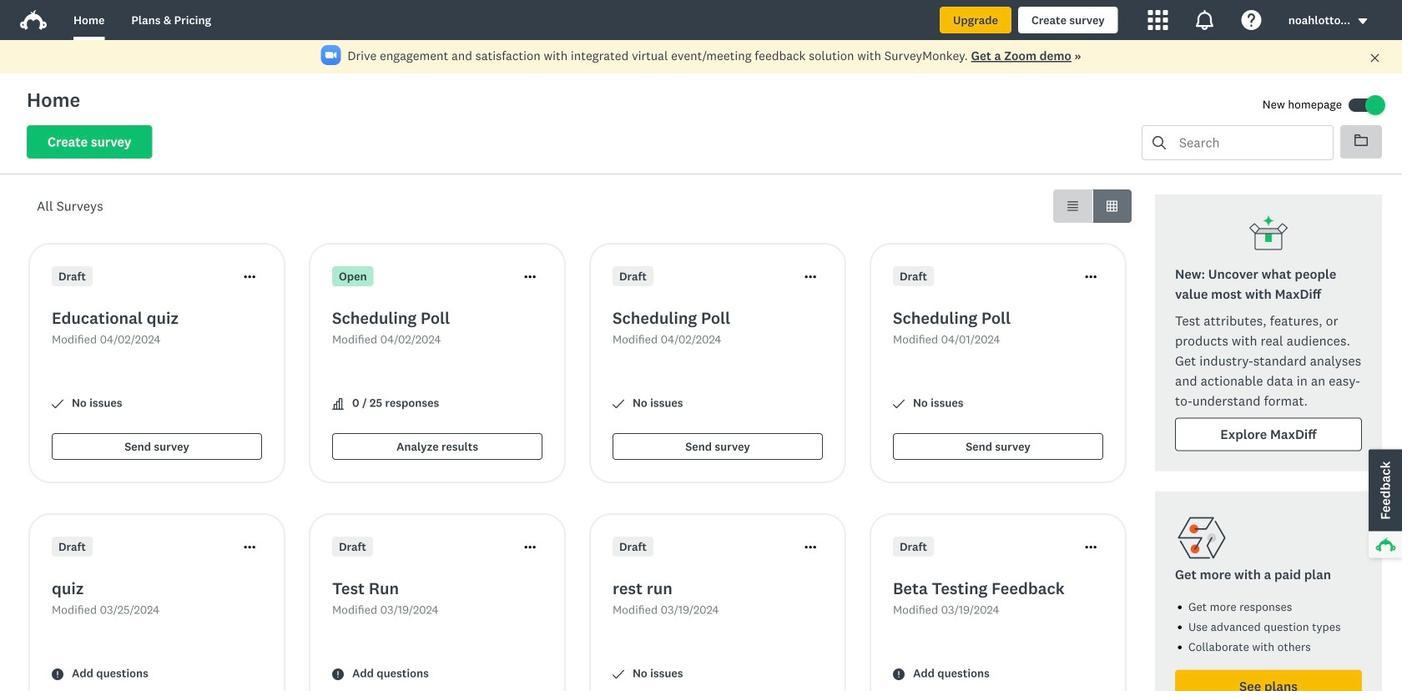 Task type: locate. For each thing, give the bounding box(es) containing it.
2 warning image from the left
[[893, 669, 905, 680]]

folders image
[[1355, 134, 1368, 147]]

search image
[[1153, 136, 1166, 149], [1153, 136, 1166, 149]]

response count image
[[332, 398, 344, 410]]

group
[[1053, 189, 1132, 223]]

x image
[[1370, 53, 1381, 63]]

response based pricing icon image
[[1175, 511, 1229, 565]]

no issues image
[[52, 398, 63, 410], [613, 398, 624, 410], [893, 398, 905, 410], [613, 669, 624, 680]]

warning image
[[332, 669, 344, 680], [893, 669, 905, 680]]

products icon image
[[1148, 10, 1168, 30], [1148, 10, 1168, 30]]

folders image
[[1355, 134, 1368, 146]]

brand logo image
[[20, 7, 47, 33], [20, 10, 47, 30]]

Search text field
[[1166, 126, 1333, 159]]

dropdown arrow icon image
[[1357, 15, 1369, 27], [1359, 18, 1368, 24]]

0 horizontal spatial warning image
[[332, 669, 344, 680]]

1 horizontal spatial warning image
[[893, 669, 905, 680]]



Task type: describe. For each thing, give the bounding box(es) containing it.
2 brand logo image from the top
[[20, 10, 47, 30]]

1 warning image from the left
[[332, 669, 344, 680]]

notification center icon image
[[1195, 10, 1215, 30]]

response count image
[[332, 398, 344, 410]]

1 brand logo image from the top
[[20, 7, 47, 33]]

warning image
[[52, 669, 63, 680]]

help icon image
[[1242, 10, 1262, 30]]

max diff icon image
[[1249, 215, 1289, 255]]



Task type: vqa. For each thing, say whether or not it's contained in the screenshot.
"SurveyMonkey Logo"
no



